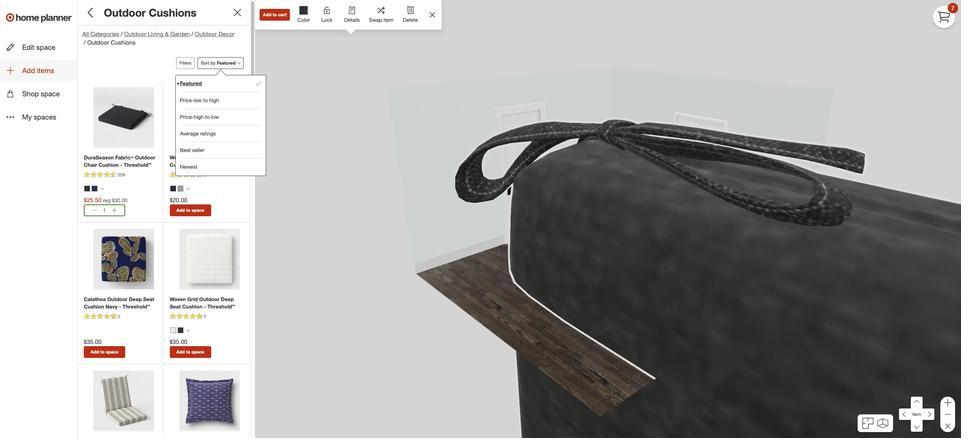 Task type: vqa. For each thing, say whether or not it's contained in the screenshot.
right Reyna
no



Task type: describe. For each thing, give the bounding box(es) containing it.
my spaces button
[[0, 106, 78, 128]]

duraseason fabric™ outdoor chair cushion - threshold™ button
[[84, 154, 157, 169]]

- inside duraseason fabric™ outdoor chair cushion - threshold™
[[120, 162, 122, 168]]

calathea
[[84, 296, 106, 302]]

259
[[118, 172, 125, 178]]

garden
[[170, 30, 190, 38]]

calathea outdoor deep seat cushion navy - threshold™ button
[[84, 296, 157, 310]]

outdoor left living
[[124, 30, 146, 38]]

all
[[82, 30, 89, 38]]

cart
[[278, 12, 287, 17]]

deep inside calathea outdoor deep seat cushion navy - threshold™
[[129, 296, 142, 302]]

outdoor living & garden button
[[124, 30, 190, 38]]

$25.50
[[84, 196, 102, 204]]

chair inside woven outdoor chair cushion - threshold™
[[209, 154, 222, 161]]

triangle stripe outdoor chair cushion black/neutrals - threshold™ image
[[93, 371, 154, 431]]

shop space button
[[0, 83, 78, 105]]

calathea outdoor deep seat cushion navy - threshold™
[[84, 296, 154, 310]]

seat inside the woven grid outdoor deep seat cushion - threshold™
[[170, 303, 181, 310]]

featured link
[[180, 75, 261, 92]]

categories
[[90, 30, 119, 38]]

decor
[[218, 30, 234, 38]]

1 $35.00 from the left
[[84, 338, 102, 346]]

2 $35.00 add to space from the left
[[170, 338, 204, 355]]

best
[[180, 147, 191, 153]]

space inside $20.00 add to space
[[192, 207, 204, 213]]

my spaces
[[22, 113, 56, 121]]

filters button
[[176, 57, 195, 69]]

black/neutrals image
[[177, 186, 183, 192]]

arete outdoor pillow back navy - threshold™ image
[[179, 371, 240, 431]]

threshold™ inside the woven grid outdoor deep seat cushion - threshold™
[[207, 303, 235, 310]]

delete button
[[398, 0, 423, 28]]

lock
[[321, 17, 333, 23]]

2 $35.00 from the left
[[170, 338, 187, 346]]

1 horizontal spatial featured
[[217, 60, 236, 66]]

duraseason
[[84, 154, 114, 161]]

calathea outdoor deep seat cushion navy - threshold™ image
[[93, 229, 154, 289]]

add to cart
[[263, 12, 287, 17]]

ratings
[[200, 130, 216, 137]]

price-low to high
[[180, 97, 219, 103]]

outdoor up "categories" at left
[[104, 6, 146, 19]]

deep inside the woven grid outdoor deep seat cushion - threshold™
[[221, 296, 234, 302]]

lock button
[[314, 0, 340, 28]]

swap item
[[369, 17, 394, 23]]

outdoor decor button
[[195, 30, 234, 38]]

price-high to low link
[[180, 109, 261, 125]]

low inside price-high to low link
[[211, 114, 219, 120]]

navy image
[[170, 186, 176, 192]]

- inside calathea outdoor deep seat cushion navy - threshold™
[[119, 303, 121, 310]]

outdoor inside duraseason fabric™ outdoor chair cushion - threshold™
[[135, 154, 155, 161]]

items
[[37, 66, 54, 75]]

newest link
[[180, 158, 261, 175]]

living
[[148, 30, 163, 38]]

edit space button
[[0, 36, 78, 58]]

price-low to high link
[[180, 92, 261, 109]]

woven grid outdoor deep seat cushion - threshold™ image
[[179, 229, 240, 289]]

move asset west by 6" image
[[899, 409, 911, 420]]

featured inside featured link
[[180, 80, 202, 87]]

chair inside duraseason fabric™ outdoor chair cushion - threshold™
[[84, 162, 97, 168]]

swap item button
[[365, 0, 398, 28]]

cushion inside calathea outdoor deep seat cushion navy - threshold™
[[84, 303, 104, 310]]

woven outdoor chair cushion - threshold™
[[170, 154, 223, 168]]

2 for navy
[[118, 314, 120, 319]]

cushions inside all categories / outdoor living & garden / outdoor decor / outdoor cushions
[[111, 39, 136, 46]]

swap
[[369, 17, 382, 23]]

threshold™ inside calathea outdoor deep seat cushion navy - threshold™
[[123, 303, 150, 310]]

newest
[[180, 164, 197, 170]]

2 horizontal spatial /
[[191, 30, 193, 38]]

shop
[[22, 89, 39, 98]]

sort by featured
[[201, 60, 236, 66]]

delete
[[403, 17, 418, 23]]

outdoor inside woven outdoor chair cushion - threshold™
[[187, 154, 208, 161]]

best seller
[[180, 147, 204, 153]]

price-high to low
[[180, 114, 219, 120]]

color button
[[293, 0, 314, 30]]

cushion inside the woven grid outdoor deep seat cushion - threshold™
[[182, 303, 202, 310]]



Task type: locate. For each thing, give the bounding box(es) containing it.
woven for $35.00
[[170, 296, 186, 302]]

woven grid outdoor deep seat cushion - threshold™
[[170, 296, 235, 310]]

details
[[344, 17, 360, 23]]

/ down all
[[84, 39, 86, 46]]

edit
[[22, 43, 34, 51]]

details button
[[340, 0, 365, 28]]

outdoor left decor at the left of page
[[195, 30, 217, 38]]

price- up average
[[180, 114, 194, 120]]

cream image
[[170, 327, 176, 333]]

add to cart button
[[260, 9, 290, 21]]

cushion down duraseason
[[99, 162, 119, 168]]

add items button
[[0, 59, 78, 81]]

my
[[22, 113, 32, 121]]

cushion down grid
[[182, 303, 202, 310]]

1 horizontal spatial low
[[211, 114, 219, 120]]

high down featured link on the top left of page
[[209, 97, 219, 103]]

top view button icon image
[[863, 418, 874, 429]]

1 horizontal spatial cushions
[[149, 6, 196, 19]]

add items
[[22, 66, 54, 75]]

add
[[263, 12, 271, 17], [22, 66, 35, 75], [176, 207, 185, 213], [91, 349, 99, 355], [176, 349, 185, 355]]

add to space button for $35.00
[[170, 346, 211, 358]]

2
[[118, 314, 120, 319], [204, 314, 206, 319]]

-
[[120, 162, 122, 168], [191, 162, 193, 168], [119, 303, 121, 310], [204, 303, 206, 310]]

shop space
[[22, 89, 60, 98]]

0 vertical spatial high
[[209, 97, 219, 103]]

woven inside woven outdoor chair cushion - threshold™
[[170, 154, 186, 161]]

to
[[273, 12, 277, 17], [203, 97, 208, 103], [205, 114, 210, 120], [186, 207, 190, 213], [100, 349, 104, 355], [186, 349, 190, 355]]

seat inside calathea outdoor deep seat cushion navy - threshold™
[[143, 296, 154, 302]]

0 vertical spatial seat
[[143, 296, 154, 302]]

0 horizontal spatial low
[[194, 97, 202, 103]]

fabric™
[[115, 154, 134, 161]]

2 price- from the top
[[180, 114, 194, 120]]

to inside $20.00 add to space
[[186, 207, 190, 213]]

0 horizontal spatial high
[[194, 114, 204, 120]]

1 deep from the left
[[129, 296, 142, 302]]

item
[[383, 17, 394, 23]]

best seller link
[[180, 142, 261, 158]]

0 horizontal spatial $35.00
[[84, 338, 102, 346]]

$20.00 add to space
[[170, 196, 204, 213]]

woven for $20.00
[[170, 154, 186, 161]]

price-
[[180, 97, 194, 103], [180, 114, 194, 120]]

to inside button
[[273, 12, 277, 17]]

2 for cushion
[[204, 314, 206, 319]]

move asset north by 6" image
[[911, 397, 923, 409]]

0 horizontal spatial deep
[[129, 296, 142, 302]]

item
[[912, 412, 921, 417]]

home planner landing page image
[[6, 6, 72, 30]]

by
[[211, 60, 215, 66]]

threshold™ inside duraseason fabric™ outdoor chair cushion - threshold™
[[124, 162, 151, 168]]

0 vertical spatial chair
[[209, 154, 222, 161]]

color
[[297, 17, 310, 23]]

woven left grid
[[170, 296, 186, 302]]

2 2 from the left
[[204, 314, 206, 319]]

reg
[[103, 197, 111, 203]]

average
[[180, 130, 199, 137]]

0 horizontal spatial seat
[[143, 296, 154, 302]]

outdoor inside calathea outdoor deep seat cushion navy - threshold™
[[107, 296, 127, 302]]

cushions
[[149, 6, 196, 19], [111, 39, 136, 46]]

0 horizontal spatial $35.00 add to space
[[84, 338, 118, 355]]

1 horizontal spatial 2
[[204, 314, 206, 319]]

1 horizontal spatial seat
[[170, 303, 181, 310]]

chair
[[209, 154, 222, 161], [84, 162, 97, 168]]

all categories button
[[82, 30, 119, 38]]

threshold™
[[124, 162, 151, 168], [195, 162, 223, 168], [123, 303, 150, 310], [207, 303, 235, 310]]

1 vertical spatial featured
[[180, 80, 202, 87]]

woven outdoor chair cushion - threshold™ image
[[179, 87, 240, 148]]

all categories / outdoor living & garden / outdoor decor / outdoor cushions
[[82, 30, 234, 46]]

1 2 from the left
[[118, 314, 120, 319]]

move asset east by 6" image
[[923, 409, 934, 420]]

average ratings link
[[180, 125, 261, 142]]

low inside "price-low to high" link
[[194, 97, 202, 103]]

0 vertical spatial price-
[[180, 97, 194, 103]]

cushion down calathea
[[84, 303, 104, 310]]

2 down woven grid outdoor deep seat cushion - threshold™ button
[[204, 314, 206, 319]]

threshold™ inside woven outdoor chair cushion - threshold™
[[195, 162, 223, 168]]

edit space
[[22, 43, 55, 51]]

0 vertical spatial woven
[[170, 154, 186, 161]]

price- up price-high to low
[[180, 97, 194, 103]]

0 vertical spatial cushions
[[149, 6, 196, 19]]

front view button icon image
[[877, 419, 888, 428]]

0 vertical spatial featured
[[217, 60, 236, 66]]

1 price- from the top
[[180, 97, 194, 103]]

$20.00
[[170, 196, 187, 204]]

woven outdoor chair cushion - threshold™ button
[[170, 154, 244, 169]]

1 vertical spatial woven
[[170, 296, 186, 302]]

$30.00
[[112, 197, 127, 203]]

price- for high
[[180, 114, 194, 120]]

low up price-high to low
[[194, 97, 202, 103]]

add inside $20.00 add to space
[[176, 207, 185, 213]]

$35.00 add to space
[[84, 338, 118, 355], [170, 338, 204, 355]]

1 horizontal spatial deep
[[221, 296, 234, 302]]

cushion down best at the left top of page
[[170, 162, 190, 168]]

1 horizontal spatial $35.00
[[170, 338, 187, 346]]

woven grid outdoor deep seat cushion - threshold™ button
[[170, 296, 244, 310]]

outdoor up navy
[[107, 296, 127, 302]]

&
[[165, 30, 169, 38]]

7
[[951, 4, 955, 12]]

cushion
[[99, 162, 119, 168], [170, 162, 190, 168], [84, 303, 104, 310], [182, 303, 202, 310]]

1 vertical spatial chair
[[84, 162, 97, 168]]

grid
[[187, 296, 198, 302]]

1 horizontal spatial chair
[[209, 154, 222, 161]]

outdoor inside the woven grid outdoor deep seat cushion - threshold™
[[199, 296, 219, 302]]

/
[[121, 30, 123, 38], [191, 30, 193, 38], [84, 39, 86, 46]]

2 woven from the top
[[170, 296, 186, 302]]

outdoor cushions
[[104, 6, 196, 19]]

- inside the woven grid outdoor deep seat cushion - threshold™
[[204, 303, 206, 310]]

duraseason fabric™ outdoor chair cushion - threshold™
[[84, 154, 155, 168]]

2 down calathea outdoor deep seat cushion navy - threshold™ button
[[118, 314, 120, 319]]

price- for low
[[180, 97, 194, 103]]

$35.00
[[84, 338, 102, 346], [170, 338, 187, 346]]

2 deep from the left
[[221, 296, 234, 302]]

0 horizontal spatial 2
[[118, 314, 120, 319]]

navy
[[105, 303, 118, 310]]

seat
[[143, 296, 154, 302], [170, 303, 181, 310]]

featured up price-low to high
[[180, 80, 202, 87]]

seller
[[192, 147, 204, 153]]

high down price-low to high
[[194, 114, 204, 120]]

move asset south by 6" image
[[911, 420, 923, 432]]

low up average ratings link
[[211, 114, 219, 120]]

1 vertical spatial price-
[[180, 114, 194, 120]]

0 horizontal spatial cushions
[[111, 39, 136, 46]]

cushion inside woven outdoor chair cushion - threshold™
[[170, 162, 190, 168]]

woven
[[170, 154, 186, 161], [170, 296, 186, 302]]

/ right "categories" at left
[[121, 30, 123, 38]]

deep
[[129, 296, 142, 302], [221, 296, 234, 302]]

outdoor
[[104, 6, 146, 19], [124, 30, 146, 38], [195, 30, 217, 38], [87, 39, 109, 46], [135, 154, 155, 161], [187, 154, 208, 161], [107, 296, 127, 302], [199, 296, 219, 302]]

outdoor right fabric™
[[135, 154, 155, 161]]

outdoor down seller
[[187, 154, 208, 161]]

navy image
[[92, 186, 97, 192]]

1 $35.00 add to space from the left
[[84, 338, 118, 355]]

featured right by
[[217, 60, 236, 66]]

woven inside the woven grid outdoor deep seat cushion - threshold™
[[170, 296, 186, 302]]

0 horizontal spatial chair
[[84, 162, 97, 168]]

charcoal image
[[84, 186, 90, 192]]

outdoor right grid
[[199, 296, 219, 302]]

1 horizontal spatial high
[[209, 97, 219, 103]]

1 vertical spatial low
[[211, 114, 219, 120]]

featured
[[217, 60, 236, 66], [180, 80, 202, 87]]

average ratings
[[180, 130, 216, 137]]

spaces
[[34, 113, 56, 121]]

84
[[204, 172, 209, 178]]

cushions up &
[[149, 6, 196, 19]]

- inside woven outdoor chair cushion - threshold™
[[191, 162, 193, 168]]

0 vertical spatial low
[[194, 97, 202, 103]]

duraseason fabric™ outdoor chair cushion - threshold™ image
[[93, 87, 154, 148]]

black image
[[177, 327, 183, 333]]

add to space button for $20.00
[[170, 204, 211, 216]]

$25.50 reg $30.00
[[84, 196, 127, 204]]

7 button
[[933, 3, 958, 28]]

1 vertical spatial seat
[[170, 303, 181, 310]]

1 vertical spatial high
[[194, 114, 204, 120]]

woven down best at the left top of page
[[170, 154, 186, 161]]

filters
[[179, 60, 191, 66]]

1 horizontal spatial $35.00 add to space
[[170, 338, 204, 355]]

cushions down "categories" at left
[[111, 39, 136, 46]]

1 vertical spatial cushions
[[111, 39, 136, 46]]

space
[[36, 43, 55, 51], [41, 89, 60, 98], [192, 207, 204, 213], [106, 349, 118, 355], [192, 349, 204, 355]]

1 woven from the top
[[170, 154, 186, 161]]

high
[[209, 97, 219, 103], [194, 114, 204, 120]]

outdoor down all categories button
[[87, 39, 109, 46]]

sort
[[201, 60, 209, 66]]

0 horizontal spatial /
[[84, 39, 86, 46]]

cushion inside duraseason fabric™ outdoor chair cushion - threshold™
[[99, 162, 119, 168]]

/ right garden
[[191, 30, 193, 38]]

0 horizontal spatial featured
[[180, 80, 202, 87]]

1 horizontal spatial /
[[121, 30, 123, 38]]



